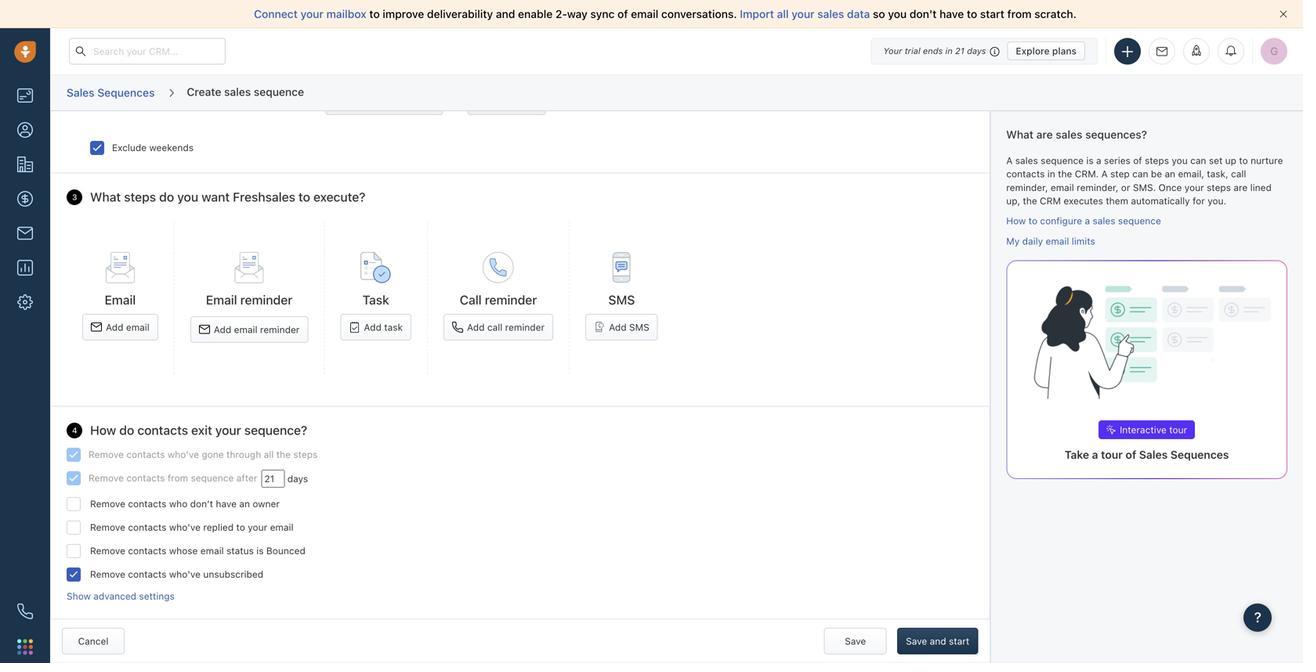 Task type: vqa. For each thing, say whether or not it's contained in the screenshot.


Task type: locate. For each thing, give the bounding box(es) containing it.
exit
[[191, 423, 212, 438]]

how right 4
[[90, 423, 116, 438]]

1 horizontal spatial a
[[1102, 169, 1108, 180]]

is right status
[[256, 546, 264, 557]]

phone element
[[9, 596, 41, 628]]

a
[[1006, 155, 1013, 166], [1102, 169, 1108, 180]]

0 vertical spatial sms
[[608, 293, 635, 308]]

1 vertical spatial a
[[1085, 216, 1090, 227]]

1 horizontal spatial can
[[1190, 155, 1206, 166]]

sequences
[[97, 86, 155, 99], [1171, 449, 1229, 462]]

0 vertical spatial a
[[1006, 155, 1013, 166]]

who've for unsubscribed
[[169, 569, 201, 580]]

can up email,
[[1190, 155, 1206, 166]]

0 horizontal spatial save
[[845, 636, 866, 647]]

1 horizontal spatial sequences
[[1171, 449, 1229, 462]]

contacts left exit
[[137, 423, 188, 438]]

contacts up the up, at the top right of the page
[[1006, 169, 1045, 180]]

remove for remove contacts who've replied to your email
[[90, 522, 125, 533]]

after
[[236, 473, 257, 484]]

to right the don't at right
[[967, 7, 977, 20]]

have right the don't at right
[[940, 7, 964, 20]]

0 horizontal spatial from
[[168, 473, 188, 484]]

0 horizontal spatial a
[[1006, 155, 1013, 166]]

what
[[1006, 128, 1034, 141], [90, 190, 121, 205]]

1 horizontal spatial are
[[1234, 182, 1248, 193]]

a up limits
[[1085, 216, 1090, 227]]

0 vertical spatial who've
[[168, 449, 199, 460]]

contacts left whose
[[128, 546, 166, 557]]

1 horizontal spatial in
[[1048, 169, 1055, 180]]

1 vertical spatial sms
[[629, 322, 649, 333]]

contacts left who
[[128, 499, 166, 510]]

to
[[369, 7, 380, 20], [967, 7, 977, 20], [1239, 155, 1248, 166], [299, 190, 310, 205], [1029, 216, 1038, 227], [236, 522, 245, 533]]

save inside button
[[845, 636, 866, 647]]

bounced
[[266, 546, 306, 557]]

how down the up, at the top right of the page
[[1006, 216, 1026, 227]]

of right sync
[[618, 7, 628, 20]]

0 vertical spatial from
[[1007, 7, 1032, 20]]

reminder down email reminder
[[260, 324, 300, 335]]

a up the up, at the top right of the page
[[1006, 155, 1013, 166]]

1 vertical spatial who've
[[169, 522, 201, 533]]

sequence right create
[[254, 85, 304, 98]]

interactive tour button
[[1099, 421, 1195, 440]]

0 horizontal spatial how
[[90, 423, 116, 438]]

reminder up add email reminder
[[240, 293, 293, 308]]

enable
[[518, 7, 553, 20]]

0 vertical spatial the
[[1058, 169, 1072, 180]]

1 horizontal spatial have
[[940, 7, 964, 20]]

add for call reminder
[[467, 322, 485, 333]]

reminder,
[[1006, 182, 1048, 193], [1077, 182, 1119, 193]]

you left want
[[177, 190, 198, 205]]

a
[[1096, 155, 1102, 166], [1085, 216, 1090, 227], [1092, 449, 1098, 462]]

what for what steps do you want freshsales to execute?
[[90, 190, 121, 205]]

are left lined
[[1234, 182, 1248, 193]]

2 email from the left
[[206, 293, 237, 308]]

all
[[777, 7, 789, 20], [264, 449, 274, 460]]

0 horizontal spatial tour
[[1101, 449, 1123, 462]]

call reminder
[[460, 293, 537, 308]]

connect your mailbox link
[[254, 7, 369, 20]]

1 horizontal spatial email
[[206, 293, 237, 308]]

1 vertical spatial sales
[[1139, 449, 1168, 462]]

1 horizontal spatial call
[[1231, 169, 1246, 180]]

remove contacts whose email status is bounced
[[90, 546, 306, 557]]

of down interactive
[[1126, 449, 1136, 462]]

contacts up remove contacts from sequence after
[[126, 449, 165, 460]]

you up email,
[[1172, 155, 1188, 166]]

0 vertical spatial tour
[[1169, 425, 1187, 436]]

0 horizontal spatial sales
[[67, 86, 95, 99]]

Search your CRM... text field
[[69, 38, 226, 65]]

crm
[[1040, 196, 1061, 207]]

so
[[873, 7, 885, 20]]

0 vertical spatial start
[[980, 7, 1005, 20]]

do left want
[[159, 190, 174, 205]]

contacts for remove contacts who've unsubscribed
[[128, 569, 166, 580]]

add for task
[[364, 322, 382, 333]]

0 vertical spatial how
[[1006, 216, 1026, 227]]

1 horizontal spatial how
[[1006, 216, 1026, 227]]

the right the up, at the top right of the page
[[1023, 196, 1037, 207]]

days right 21
[[967, 46, 986, 56]]

email reminder
[[206, 293, 293, 308]]

a inside a sales sequence is a series of steps you can set up to nurture contacts in the crm. a step can be an email, task, call reminder, email reminder, or sms. once your steps are lined up, the crm executes them automatically for you.
[[1096, 155, 1102, 166]]

exclude weekends
[[112, 142, 194, 153]]

an left owner
[[239, 499, 250, 510]]

1 horizontal spatial from
[[1007, 7, 1032, 20]]

1 vertical spatial can
[[1132, 169, 1148, 180]]

to up daily
[[1029, 216, 1038, 227]]

1 horizontal spatial reminder,
[[1077, 182, 1119, 193]]

save inside button
[[906, 636, 927, 647]]

start
[[980, 7, 1005, 20], [949, 636, 970, 647]]

0 vertical spatial is
[[1086, 155, 1094, 166]]

1 vertical spatial you
[[1172, 155, 1188, 166]]

0 horizontal spatial email
[[105, 293, 136, 308]]

of right series
[[1133, 155, 1142, 166]]

a up crm.
[[1096, 155, 1102, 166]]

add for email reminder
[[214, 324, 231, 335]]

steps
[[1145, 155, 1169, 166], [1207, 182, 1231, 193], [124, 190, 156, 205], [293, 449, 318, 460]]

an inside a sales sequence is a series of steps you can set up to nurture contacts in the crm. a step can be an email, task, call reminder, email reminder, or sms. once your steps are lined up, the crm executes them automatically for you.
[[1165, 169, 1176, 180]]

start inside button
[[949, 636, 970, 647]]

an
[[1165, 169, 1176, 180], [239, 499, 250, 510]]

are
[[1037, 128, 1053, 141], [1234, 182, 1248, 193]]

once
[[1159, 182, 1182, 193]]

sales
[[818, 7, 844, 20], [224, 85, 251, 98], [1056, 128, 1083, 141], [1015, 155, 1038, 166], [1093, 216, 1116, 227]]

reminder inside add email reminder button
[[260, 324, 300, 335]]

close image
[[1280, 10, 1288, 18]]

are up crm at the right top of page
[[1037, 128, 1053, 141]]

email for email
[[105, 293, 136, 308]]

0 vertical spatial in
[[945, 46, 953, 56]]

0 vertical spatial call
[[1231, 169, 1246, 180]]

steps down exclude
[[124, 190, 156, 205]]

sequence down gone
[[191, 473, 234, 484]]

weekends
[[149, 142, 194, 153]]

sequences down interactive tour at the bottom
[[1171, 449, 1229, 462]]

sequence
[[254, 85, 304, 98], [1041, 155, 1084, 166], [1118, 216, 1161, 227], [191, 473, 234, 484]]

add for sms
[[609, 322, 627, 333]]

0 horizontal spatial days
[[287, 474, 308, 485]]

how do contacts exit your sequence?
[[90, 423, 307, 438]]

all right import
[[777, 7, 789, 20]]

what's new image
[[1191, 45, 1202, 56]]

contacts inside a sales sequence is a series of steps you can set up to nurture contacts in the crm. a step can be an email, task, call reminder, email reminder, or sms. once your steps are lined up, the crm executes them automatically for you.
[[1006, 169, 1045, 180]]

you right so
[[888, 7, 907, 20]]

add task button
[[340, 314, 411, 341]]

reminder down the call reminder
[[505, 322, 545, 333]]

1 horizontal spatial you
[[888, 7, 907, 20]]

import all your sales data link
[[740, 7, 873, 20]]

remove for remove contacts who've unsubscribed
[[90, 569, 125, 580]]

0 horizontal spatial have
[[216, 499, 237, 510]]

0 vertical spatial can
[[1190, 155, 1206, 166]]

contacts up "remove contacts who don't have an owner"
[[126, 473, 165, 484]]

0 vertical spatial what
[[1006, 128, 1034, 141]]

1 email from the left
[[105, 293, 136, 308]]

do
[[159, 190, 174, 205], [119, 423, 134, 438]]

in left 21
[[945, 46, 953, 56]]

sales sequences link
[[66, 81, 155, 105]]

save and start
[[906, 636, 970, 647]]

1 vertical spatial days
[[287, 474, 308, 485]]

1 vertical spatial all
[[264, 449, 274, 460]]

contacts down "remove contacts who don't have an owner"
[[128, 522, 166, 533]]

0 horizontal spatial start
[[949, 636, 970, 647]]

up
[[1225, 155, 1237, 166]]

sales inside a sales sequence is a series of steps you can set up to nurture contacts in the crm. a step can be an email, task, call reminder, email reminder, or sms. once your steps are lined up, the crm executes them automatically for you.
[[1015, 155, 1038, 166]]

2 vertical spatial who've
[[169, 569, 201, 580]]

tour
[[1169, 425, 1187, 436], [1101, 449, 1123, 462]]

sales left data
[[818, 7, 844, 20]]

sync
[[590, 7, 615, 20]]

mailbox
[[326, 7, 366, 20]]

1 vertical spatial what
[[90, 190, 121, 205]]

freshsales
[[233, 190, 295, 205]]

1 vertical spatial the
[[1023, 196, 1037, 207]]

to right mailbox
[[369, 7, 380, 20]]

task,
[[1207, 169, 1228, 180]]

email inside button
[[234, 324, 257, 335]]

whose
[[169, 546, 198, 557]]

want
[[202, 190, 230, 205]]

0 horizontal spatial and
[[496, 7, 515, 20]]

1 vertical spatial is
[[256, 546, 264, 557]]

1 horizontal spatial do
[[159, 190, 174, 205]]

don't
[[910, 7, 937, 20]]

0 vertical spatial of
[[618, 7, 628, 20]]

0 horizontal spatial call
[[487, 322, 503, 333]]

2 vertical spatial the
[[276, 449, 291, 460]]

0 vertical spatial have
[[940, 7, 964, 20]]

reminder, up the up, at the top right of the page
[[1006, 182, 1048, 193]]

2 horizontal spatial you
[[1172, 155, 1188, 166]]

replied
[[203, 522, 234, 533]]

1 vertical spatial how
[[90, 423, 116, 438]]

steps down sequence?
[[293, 449, 318, 460]]

3
[[72, 193, 77, 202]]

who've down whose
[[169, 569, 201, 580]]

1 horizontal spatial start
[[980, 7, 1005, 20]]

who've down "remove contacts who don't have an owner"
[[169, 522, 201, 533]]

add inside button
[[106, 322, 123, 333]]

0 vertical spatial sales
[[67, 86, 95, 99]]

exclude
[[112, 142, 147, 153]]

up,
[[1006, 196, 1020, 207]]

tour right take
[[1101, 449, 1123, 462]]

what right 3
[[90, 190, 121, 205]]

remove for remove contacts whose email status is bounced
[[90, 546, 125, 557]]

1 horizontal spatial save
[[906, 636, 927, 647]]

1 horizontal spatial tour
[[1169, 425, 1187, 436]]

sequence down automatically
[[1118, 216, 1161, 227]]

call inside a sales sequence is a series of steps you can set up to nurture contacts in the crm. a step can be an email, task, call reminder, email reminder, or sms. once your steps are lined up, the crm executes them automatically for you.
[[1231, 169, 1246, 180]]

2 vertical spatial of
[[1126, 449, 1136, 462]]

from
[[1007, 7, 1032, 20], [168, 473, 188, 484]]

days
[[967, 46, 986, 56], [287, 474, 308, 485]]

1 vertical spatial start
[[949, 636, 970, 647]]

from left the scratch.
[[1007, 7, 1032, 20]]

save for save and start
[[906, 636, 927, 647]]

is inside a sales sequence is a series of steps you can set up to nurture contacts in the crm. a step can be an email, task, call reminder, email reminder, or sms. once your steps are lined up, the crm executes them automatically for you.
[[1086, 155, 1094, 166]]

don't
[[190, 499, 213, 510]]

2 save from the left
[[906, 636, 927, 647]]

1 horizontal spatial and
[[930, 636, 946, 647]]

are inside a sales sequence is a series of steps you can set up to nurture contacts in the crm. a step can be an email, task, call reminder, email reminder, or sms. once your steps are lined up, the crm executes them automatically for you.
[[1234, 182, 1248, 193]]

sales up the up, at the top right of the page
[[1015, 155, 1038, 166]]

an up once
[[1165, 169, 1176, 180]]

0 vertical spatial are
[[1037, 128, 1053, 141]]

contacts
[[1006, 169, 1045, 180], [137, 423, 188, 438], [126, 449, 165, 460], [126, 473, 165, 484], [128, 499, 166, 510], [128, 522, 166, 533], [128, 546, 166, 557], [128, 569, 166, 580]]

1 vertical spatial from
[[168, 473, 188, 484]]

0 horizontal spatial can
[[1132, 169, 1148, 180]]

reminder up add call reminder
[[485, 293, 537, 308]]

limits
[[1072, 236, 1095, 247]]

0 vertical spatial an
[[1165, 169, 1176, 180]]

call down up
[[1231, 169, 1246, 180]]

import
[[740, 7, 774, 20]]

0 horizontal spatial an
[[239, 499, 250, 510]]

1 vertical spatial and
[[930, 636, 946, 647]]

what up the up, at the top right of the page
[[1006, 128, 1034, 141]]

1 save from the left
[[845, 636, 866, 647]]

1 horizontal spatial is
[[1086, 155, 1094, 166]]

is up crm.
[[1086, 155, 1094, 166]]

sequence up crm.
[[1041, 155, 1084, 166]]

1 vertical spatial tour
[[1101, 449, 1123, 462]]

tour right interactive
[[1169, 425, 1187, 436]]

step
[[1110, 169, 1130, 180]]

to right up
[[1239, 155, 1248, 166]]

reminder, down crm.
[[1077, 182, 1119, 193]]

0 horizontal spatial reminder,
[[1006, 182, 1048, 193]]

how
[[1006, 216, 1026, 227], [90, 423, 116, 438]]

add inside button
[[214, 324, 231, 335]]

1 horizontal spatial an
[[1165, 169, 1176, 180]]

your down email,
[[1185, 182, 1204, 193]]

0 horizontal spatial you
[[177, 190, 198, 205]]

add inside 'button'
[[467, 322, 485, 333]]

2 vertical spatial a
[[1092, 449, 1098, 462]]

how for how to configure a sales sequence
[[1006, 216, 1026, 227]]

0 horizontal spatial do
[[119, 423, 134, 438]]

a right take
[[1092, 449, 1098, 462]]

0 horizontal spatial in
[[945, 46, 953, 56]]

take
[[1065, 449, 1089, 462]]

email up add email button at the left of the page
[[105, 293, 136, 308]]

days right the after
[[287, 474, 308, 485]]

0 horizontal spatial is
[[256, 546, 264, 557]]

remove
[[89, 449, 124, 460], [89, 473, 124, 484], [90, 499, 125, 510], [90, 522, 125, 533], [90, 546, 125, 557], [90, 569, 125, 580]]

your right import
[[792, 7, 815, 20]]

1 vertical spatial in
[[1048, 169, 1055, 180]]

your down owner
[[248, 522, 267, 533]]

sequence inside a sales sequence is a series of steps you can set up to nurture contacts in the crm. a step can be an email, task, call reminder, email reminder, or sms. once your steps are lined up, the crm executes them automatically for you.
[[1041, 155, 1084, 166]]

have right don't
[[216, 499, 237, 510]]

contacts for remove contacts whose email status is bounced
[[128, 546, 166, 557]]

my daily email limits
[[1006, 236, 1095, 247]]

in up crm at the right top of page
[[1048, 169, 1055, 180]]

from up who
[[168, 473, 188, 484]]

email up add email reminder button
[[206, 293, 237, 308]]

who've
[[168, 449, 199, 460], [169, 522, 201, 533], [169, 569, 201, 580]]

can up the 'sms.'
[[1132, 169, 1148, 180]]

tour inside button
[[1169, 425, 1187, 436]]

0 vertical spatial and
[[496, 7, 515, 20]]

the down sequence?
[[276, 449, 291, 460]]

show advanced settings
[[67, 591, 175, 602]]

set
[[1209, 155, 1223, 166]]

the left crm.
[[1058, 169, 1072, 180]]

add sms
[[609, 322, 649, 333]]

can
[[1190, 155, 1206, 166], [1132, 169, 1148, 180]]

steps down task,
[[1207, 182, 1231, 193]]

0 vertical spatial days
[[967, 46, 986, 56]]

do right 4
[[119, 423, 134, 438]]

save for save
[[845, 636, 866, 647]]

who've for replied
[[169, 522, 201, 533]]

explore
[[1016, 45, 1050, 56]]

data
[[847, 7, 870, 20]]

all right the through
[[264, 449, 274, 460]]

reminder inside add call reminder 'button'
[[505, 322, 545, 333]]

contacts up "settings"
[[128, 569, 166, 580]]

your
[[301, 7, 324, 20], [792, 7, 815, 20], [1185, 182, 1204, 193], [215, 423, 241, 438], [248, 522, 267, 533]]

call down the call reminder
[[487, 322, 503, 333]]

None text field
[[261, 470, 285, 488]]

task
[[384, 322, 403, 333]]

sequences down search your crm... text field
[[97, 86, 155, 99]]

who've up remove contacts from sequence after
[[168, 449, 199, 460]]

1 vertical spatial are
[[1234, 182, 1248, 193]]

create sales sequence
[[187, 85, 304, 98]]

0 horizontal spatial sequences
[[97, 86, 155, 99]]

1 vertical spatial of
[[1133, 155, 1142, 166]]

save and start button
[[897, 629, 978, 655]]

1 horizontal spatial all
[[777, 7, 789, 20]]

1 horizontal spatial what
[[1006, 128, 1034, 141]]

0 horizontal spatial are
[[1037, 128, 1053, 141]]

a left step
[[1102, 169, 1108, 180]]

phone image
[[17, 604, 33, 620]]

1 vertical spatial call
[[487, 322, 503, 333]]



Task type: describe. For each thing, give the bounding box(es) containing it.
sms inside button
[[629, 322, 649, 333]]

executes
[[1064, 196, 1103, 207]]

what for what are sales sequences?
[[1006, 128, 1034, 141]]

remove for remove contacts from sequence after
[[89, 473, 124, 484]]

how to configure a sales sequence
[[1006, 216, 1161, 227]]

take a tour of sales sequences
[[1065, 449, 1229, 462]]

remove contacts who've replied to your email
[[90, 522, 293, 533]]

interactive tour
[[1120, 425, 1187, 436]]

status
[[227, 546, 254, 557]]

sequences?
[[1085, 128, 1147, 141]]

call inside add call reminder 'button'
[[487, 322, 503, 333]]

automatically
[[1131, 196, 1190, 207]]

steps up be
[[1145, 155, 1169, 166]]

in inside a sales sequence is a series of steps you can set up to nurture contacts in the crm. a step can be an email, task, call reminder, email reminder, or sms. once your steps are lined up, the crm executes them automatically for you.
[[1048, 169, 1055, 180]]

1 vertical spatial sequences
[[1171, 449, 1229, 462]]

1 horizontal spatial sales
[[1139, 449, 1168, 462]]

to inside a sales sequence is a series of steps you can set up to nurture contacts in the crm. a step can be an email, task, call reminder, email reminder, or sms. once your steps are lined up, the crm executes them automatically for you.
[[1239, 155, 1248, 166]]

save button
[[824, 629, 887, 655]]

contacts for remove contacts who've gone through all the steps
[[126, 449, 165, 460]]

add task
[[364, 322, 403, 333]]

add email reminder button
[[190, 316, 308, 343]]

show
[[67, 591, 91, 602]]

improve
[[383, 7, 424, 20]]

remove contacts who've gone through all the steps
[[89, 449, 318, 460]]

create
[[187, 85, 221, 98]]

call
[[460, 293, 482, 308]]

them
[[1106, 196, 1128, 207]]

sales down them
[[1093, 216, 1116, 227]]

remove for remove contacts who don't have an owner
[[90, 499, 125, 510]]

cancel
[[78, 636, 108, 647]]

at
[[451, 96, 459, 107]]

be
[[1151, 169, 1162, 180]]

add email reminder
[[214, 324, 300, 335]]

0 vertical spatial do
[[159, 190, 174, 205]]

gone
[[202, 449, 224, 460]]

add for email
[[106, 322, 123, 333]]

your left mailbox
[[301, 7, 324, 20]]

connect
[[254, 7, 298, 20]]

to left the execute?
[[299, 190, 310, 205]]

send email image
[[1157, 46, 1168, 57]]

freshworks switcher image
[[17, 640, 33, 655]]

advanced
[[93, 591, 136, 602]]

how to configure a sales sequence link
[[1006, 216, 1161, 227]]

remove contacts who've unsubscribed
[[90, 569, 263, 580]]

add email button
[[82, 314, 158, 341]]

way
[[567, 7, 588, 20]]

how for how do contacts exit your sequence?
[[90, 423, 116, 438]]

who've for gone
[[168, 449, 199, 460]]

configure
[[1040, 216, 1082, 227]]

add call reminder
[[467, 322, 545, 333]]

sequence?
[[244, 423, 307, 438]]

interactive
[[1120, 425, 1167, 436]]

conversations.
[[661, 7, 737, 20]]

nurture
[[1251, 155, 1283, 166]]

remove contacts who don't have an owner
[[90, 499, 280, 510]]

0 horizontal spatial all
[[264, 449, 274, 460]]

email,
[[1178, 169, 1204, 180]]

1 vertical spatial an
[[239, 499, 250, 510]]

0 vertical spatial sequences
[[97, 86, 155, 99]]

2 vertical spatial you
[[177, 190, 198, 205]]

trial
[[905, 46, 921, 56]]

scratch.
[[1035, 7, 1077, 20]]

1 vertical spatial have
[[216, 499, 237, 510]]

crm.
[[1075, 169, 1099, 180]]

your
[[883, 46, 902, 56]]

0 horizontal spatial the
[[276, 449, 291, 460]]

1 vertical spatial a
[[1102, 169, 1108, 180]]

you inside a sales sequence is a series of steps you can set up to nurture contacts in the crm. a step can be an email, task, call reminder, email reminder, or sms. once your steps are lined up, the crm executes them automatically for you.
[[1172, 155, 1188, 166]]

explore plans link
[[1007, 42, 1085, 60]]

your right exit
[[215, 423, 241, 438]]

0 vertical spatial you
[[888, 7, 907, 20]]

series
[[1104, 155, 1131, 166]]

execute?
[[313, 190, 366, 205]]

what are sales sequences?
[[1006, 128, 1147, 141]]

settings
[[139, 591, 175, 602]]

explore plans
[[1016, 45, 1077, 56]]

your inside a sales sequence is a series of steps you can set up to nurture contacts in the crm. a step can be an email, task, call reminder, email reminder, or sms. once your steps are lined up, the crm executes them automatically for you.
[[1185, 182, 1204, 193]]

2 horizontal spatial the
[[1058, 169, 1072, 180]]

contacts for remove contacts from sequence after
[[126, 473, 165, 484]]

remove contacts from sequence after
[[89, 473, 257, 484]]

email for email reminder
[[206, 293, 237, 308]]

my
[[1006, 236, 1020, 247]]

email inside a sales sequence is a series of steps you can set up to nurture contacts in the crm. a step can be an email, task, call reminder, email reminder, or sms. once your steps are lined up, the crm executes them automatically for you.
[[1051, 182, 1074, 193]]

my daily email limits link
[[1006, 236, 1095, 247]]

email inside button
[[126, 322, 150, 333]]

add call reminder button
[[444, 314, 553, 341]]

unsubscribed
[[203, 569, 263, 580]]

sales right create
[[224, 85, 251, 98]]

21
[[955, 46, 965, 56]]

to right replied
[[236, 522, 245, 533]]

lined
[[1250, 182, 1272, 193]]

daily
[[1022, 236, 1043, 247]]

through
[[226, 449, 261, 460]]

4
[[72, 426, 77, 435]]

2 reminder, from the left
[[1077, 182, 1119, 193]]

for
[[1193, 196, 1205, 207]]

of inside a sales sequence is a series of steps you can set up to nurture contacts in the crm. a step can be an email, task, call reminder, email reminder, or sms. once your steps are lined up, the crm executes them automatically for you.
[[1133, 155, 1142, 166]]

0 vertical spatial all
[[777, 7, 789, 20]]

and inside button
[[930, 636, 946, 647]]

2-
[[556, 7, 567, 20]]

add sms button
[[585, 314, 658, 341]]

sales up crm.
[[1056, 128, 1083, 141]]

add email
[[106, 322, 150, 333]]

sms.
[[1133, 182, 1156, 193]]

remove for remove contacts who've gone through all the steps
[[89, 449, 124, 460]]

sales sequences
[[67, 86, 155, 99]]

or
[[1121, 182, 1130, 193]]

deliverability
[[427, 7, 493, 20]]

ends
[[923, 46, 943, 56]]

1 vertical spatial do
[[119, 423, 134, 438]]

owner
[[253, 499, 280, 510]]

contacts for remove contacts who've replied to your email
[[128, 522, 166, 533]]

1 reminder, from the left
[[1006, 182, 1048, 193]]

your trial ends in 21 days
[[883, 46, 986, 56]]

contacts for remove contacts who don't have an owner
[[128, 499, 166, 510]]

cancel button
[[62, 629, 125, 655]]



